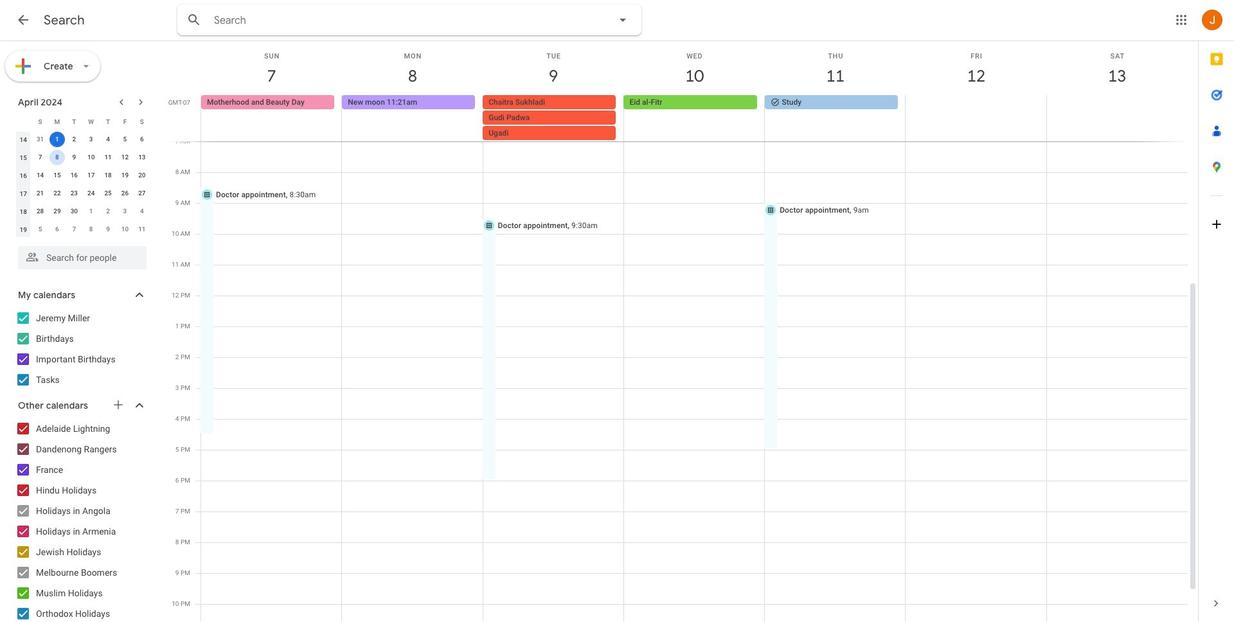 Task type: locate. For each thing, give the bounding box(es) containing it.
20 element
[[134, 168, 150, 183]]

tab list
[[1199, 41, 1235, 586]]

10 element
[[83, 150, 99, 165]]

None search field
[[177, 5, 642, 35]]

18 element
[[100, 168, 116, 183]]

grid
[[165, 41, 1199, 622]]

30 element
[[66, 204, 82, 219]]

7 element
[[33, 150, 48, 165]]

heading
[[44, 12, 85, 28]]

3 element
[[83, 132, 99, 147]]

row group
[[15, 131, 150, 239]]

16 element
[[66, 168, 82, 183]]

may 8 element
[[83, 222, 99, 237]]

search options image
[[610, 7, 636, 33]]

21 element
[[33, 186, 48, 201]]

search image
[[181, 7, 207, 33]]

26 element
[[117, 186, 133, 201]]

may 4 element
[[134, 204, 150, 219]]

april 2024 grid
[[12, 113, 150, 239]]

cell
[[483, 95, 624, 141], [906, 95, 1047, 141], [1047, 95, 1188, 141], [49, 131, 66, 149], [49, 149, 66, 167]]

1, today element
[[49, 132, 65, 147]]

11 element
[[100, 150, 116, 165]]

column header
[[15, 113, 32, 131]]

other calendars list
[[3, 419, 159, 622]]

march 31 element
[[33, 132, 48, 147]]

29 element
[[49, 204, 65, 219]]

4 element
[[100, 132, 116, 147]]

may 11 element
[[134, 222, 150, 237]]

may 3 element
[[117, 204, 133, 219]]

19 element
[[117, 168, 133, 183]]

may 5 element
[[33, 222, 48, 237]]

5 element
[[117, 132, 133, 147]]

24 element
[[83, 186, 99, 201]]

my calendars list
[[3, 308, 159, 390]]

row
[[195, 95, 1199, 141], [15, 113, 150, 131], [15, 131, 150, 149], [15, 149, 150, 167], [15, 167, 150, 185], [15, 185, 150, 203], [15, 203, 150, 221], [15, 221, 150, 239]]

go back image
[[15, 12, 31, 28]]

None search field
[[0, 241, 159, 269]]

15 element
[[49, 168, 65, 183]]



Task type: vqa. For each thing, say whether or not it's contained in the screenshot.
'April 1' element
no



Task type: describe. For each thing, give the bounding box(es) containing it.
28 element
[[33, 204, 48, 219]]

may 1 element
[[83, 204, 99, 219]]

12 element
[[117, 150, 133, 165]]

23 element
[[66, 186, 82, 201]]

9 element
[[66, 150, 82, 165]]

25 element
[[100, 186, 116, 201]]

may 6 element
[[49, 222, 65, 237]]

column header inside april 2024 grid
[[15, 113, 32, 131]]

may 7 element
[[66, 222, 82, 237]]

13 element
[[134, 150, 150, 165]]

add other calendars image
[[112, 399, 125, 412]]

Search for people text field
[[26, 246, 139, 269]]

row group inside april 2024 grid
[[15, 131, 150, 239]]

8 element
[[49, 150, 65, 165]]

6 element
[[134, 132, 150, 147]]

22 element
[[49, 186, 65, 201]]

Search text field
[[214, 14, 579, 27]]

may 10 element
[[117, 222, 133, 237]]

27 element
[[134, 186, 150, 201]]

may 9 element
[[100, 222, 116, 237]]

17 element
[[83, 168, 99, 183]]

may 2 element
[[100, 204, 116, 219]]

14 element
[[33, 168, 48, 183]]

2 element
[[66, 132, 82, 147]]



